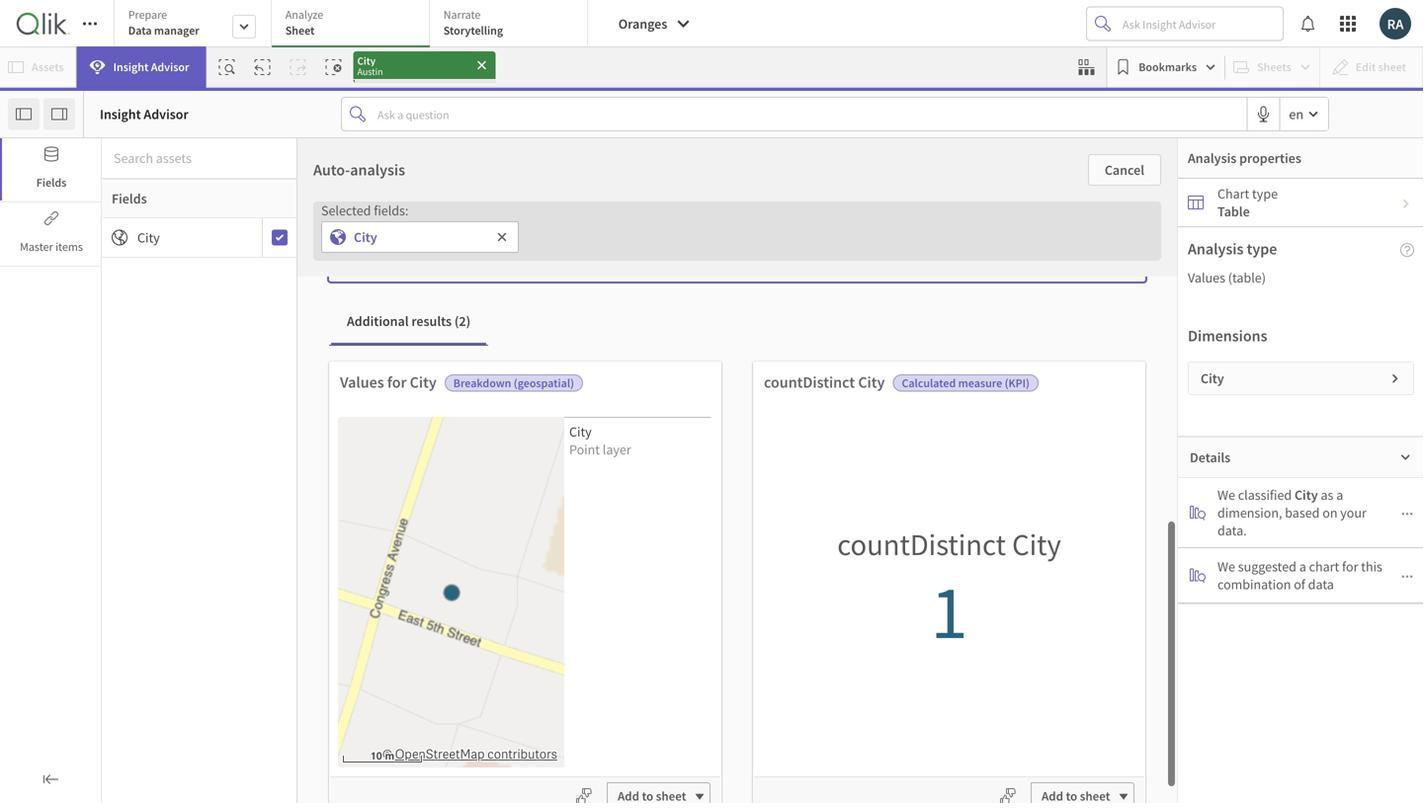 Task type: locate. For each thing, give the bounding box(es) containing it.
the up directly
[[456, 496, 478, 516]]

analyze image
[[1190, 568, 1206, 584]]

insights inside "explore your data directly or let qlik generate insights for you with"
[[425, 563, 470, 580]]

1 horizontal spatial values
[[1188, 269, 1226, 287]]

1 horizontal spatial explore
[[402, 496, 453, 516]]

type for chart type table
[[1253, 185, 1278, 203]]

step back image
[[255, 59, 270, 75]]

fields button
[[0, 138, 101, 201], [2, 138, 101, 201], [102, 179, 297, 218]]

1 vertical spatial explore
[[354, 536, 397, 554]]

you inside . save any insights you discover to this sheet.
[[406, 619, 427, 637]]

a left chart
[[1300, 558, 1307, 576]]

this down any at the right
[[790, 592, 811, 610]]

0 vertical spatial we
[[1218, 486, 1236, 504]]

bookmarks
[[1139, 59, 1197, 75]]

oranges
[[619, 15, 668, 33]]

2 analysis from the top
[[1188, 239, 1244, 259]]

1 we from the top
[[1218, 486, 1236, 504]]

for right chart
[[1343, 558, 1359, 576]]

insight up can
[[681, 564, 718, 580]]

master
[[20, 239, 53, 255]]

to left start
[[1012, 536, 1024, 554]]

explore
[[402, 496, 453, 516], [354, 536, 397, 554]]

0 vertical spatial explore
[[402, 496, 453, 516]]

visualizations
[[924, 566, 1002, 583]]

auto-
[[313, 160, 350, 180]]

analysis up values (table)
[[1188, 239, 1244, 259]]

1 horizontal spatial your
[[921, 592, 947, 610]]

insight advisor
[[113, 59, 189, 75], [100, 105, 189, 123], [399, 590, 481, 607]]

1 vertical spatial type
[[1247, 239, 1278, 259]]

qlik
[[537, 536, 560, 554]]

cancel button
[[1088, 154, 1162, 186]]

advisor up discover
[[439, 590, 481, 607]]

.
[[773, 563, 777, 580], [494, 589, 497, 607]]

a
[[1337, 486, 1344, 504], [692, 496, 700, 516], [1300, 558, 1307, 576]]

analysis up chart
[[1188, 149, 1237, 167]]

1 application
[[0, 0, 1424, 804]]

chart
[[1310, 558, 1340, 576]]

city inside menu item
[[137, 229, 160, 247]]

1 vertical spatial we
[[1218, 558, 1236, 576]]

city up build
[[1013, 526, 1062, 564]]

for down additional results (2) button
[[387, 373, 407, 393]]

a inside as a dimension, based on your data.
[[1337, 486, 1344, 504]]

1 vertical spatial you
[[406, 619, 427, 637]]

1 horizontal spatial you
[[492, 563, 513, 580]]

use
[[881, 536, 905, 554]]

we for we classified city
[[1218, 486, 1236, 504]]

1
[[931, 564, 968, 660]]

suggested
[[1239, 558, 1297, 576]]

countdistinct
[[764, 373, 855, 393], [838, 526, 1007, 564]]

insight advisor up discover
[[399, 590, 481, 607]]

to right saved
[[775, 592, 787, 610]]

directly
[[458, 536, 501, 554]]

openstreetmap contributors
[[395, 747, 558, 763]]

type right chart
[[1253, 185, 1278, 203]]

0 horizontal spatial the
[[456, 496, 478, 516]]

to right discover
[[481, 619, 493, 637]]

this down save
[[496, 619, 518, 637]]

city menu item
[[102, 218, 297, 258]]

this right chart
[[1362, 558, 1383, 576]]

2 horizontal spatial your
[[1341, 504, 1367, 522]]

type up (table) on the top of the page
[[1247, 239, 1278, 259]]

0 horizontal spatial explore
[[354, 536, 397, 554]]

this inside . any found insights can be saved to this sheet.
[[790, 592, 811, 610]]

0 vertical spatial values
[[1188, 269, 1226, 287]]

small image
[[1401, 198, 1413, 210]]

values (table)
[[1188, 269, 1266, 287]]

tab list
[[113, 0, 595, 49]]

0 vertical spatial type
[[1253, 185, 1278, 203]]

question?
[[703, 496, 770, 516]]

insight down generate
[[399, 590, 437, 607]]

results
[[412, 312, 452, 330]]

type for analysis type
[[1247, 239, 1278, 259]]

analysis
[[350, 160, 405, 180]]

1 horizontal spatial a
[[1300, 558, 1307, 576]]

0 vertical spatial countdistinct
[[764, 373, 855, 393]]

1 vertical spatial new
[[950, 592, 975, 610]]

1 vertical spatial your
[[400, 536, 426, 554]]

to left 'get'
[[660, 268, 680, 298]]

advisor down manager on the left top of the page
[[151, 59, 189, 75]]

additional
[[347, 312, 409, 330]]

0 horizontal spatial a
[[692, 496, 700, 516]]

this
[[894, 268, 931, 298], [1362, 558, 1383, 576], [790, 592, 811, 610], [496, 619, 518, 637]]

below
[[594, 268, 655, 298]]

a right as
[[1337, 486, 1344, 504]]

. any found insights can be saved to this sheet.
[[613, 563, 811, 637]]

to
[[660, 268, 680, 298], [869, 268, 890, 298], [1012, 536, 1024, 554], [775, 592, 787, 610], [481, 619, 493, 637]]

insights down ask
[[650, 592, 695, 610]]

dimension,
[[1218, 504, 1283, 522]]

1 vertical spatial values
[[340, 373, 384, 393]]

small image
[[1390, 372, 1402, 385], [1400, 452, 1412, 464], [1402, 508, 1414, 521], [1402, 571, 1414, 583]]

data
[[128, 23, 152, 38]]

values down additional
[[340, 373, 384, 393]]

your up generate
[[400, 536, 426, 554]]

city left as
[[1295, 486, 1319, 504]]

as a dimension, based on your data.
[[1218, 486, 1367, 540]]

0 vertical spatial your
[[1341, 504, 1367, 522]]

city right clear all selections icon
[[357, 54, 376, 68]]

chart type table
[[1218, 185, 1278, 220]]

master items button
[[0, 203, 101, 265], [2, 203, 101, 265]]

countdistinct city
[[764, 373, 885, 393]]

values for city
[[340, 373, 437, 393]]

we right analyze image
[[1218, 558, 1236, 576]]

a inside the we suggested a chart for this combination of data
[[1300, 558, 1307, 576]]

or
[[504, 536, 516, 554]]

sheet. inside . save any insights you discover to this sheet.
[[520, 619, 555, 637]]

insights inside . any found insights can be saved to this sheet.
[[650, 592, 695, 610]]

discover
[[430, 619, 479, 637]]

openstreetmap contributors link
[[395, 747, 558, 763]]

for
[[387, 373, 407, 393], [1343, 558, 1359, 576], [473, 563, 489, 580]]

a right the have
[[692, 496, 700, 516]]

1 vertical spatial the
[[729, 536, 749, 554]]

insights inside . save any insights you discover to this sheet.
[[358, 619, 403, 637]]

this inside the we suggested a chart for this combination of data
[[1362, 558, 1383, 576]]

sheet. down any
[[520, 619, 555, 637]]

fields up "city" button
[[112, 190, 147, 208]]

0 horizontal spatial your
[[400, 536, 426, 554]]

the
[[456, 496, 478, 516], [729, 536, 749, 554]]

. inside . any found insights can be saved to this sheet.
[[773, 563, 777, 580]]

hide properties image
[[51, 106, 67, 122]]

1 horizontal spatial for
[[473, 563, 489, 580]]

selections tool image
[[1079, 59, 1095, 75]]

for inside the we suggested a chart for this combination of data
[[1343, 558, 1359, 576]]

2 horizontal spatial for
[[1343, 558, 1359, 576]]

. for question?
[[773, 563, 777, 580]]

0 vertical spatial you
[[492, 563, 513, 580]]

insight advisor down data
[[113, 59, 189, 75]]

clear all selections image
[[326, 59, 342, 75]]

insight advisor inside dropdown button
[[113, 59, 189, 75]]

deselect field image
[[496, 231, 508, 243]]

properties
[[1240, 149, 1302, 167]]

you left discover
[[406, 619, 427, 637]]

we suggested a chart for this combination of data button
[[1179, 549, 1424, 603]]

type inside chart type table
[[1253, 185, 1278, 203]]

. inside . save any insights you discover to this sheet.
[[494, 589, 497, 607]]

analysis for analysis type
[[1188, 239, 1244, 259]]

smart search image
[[219, 59, 235, 75]]

0 vertical spatial insight advisor
[[113, 59, 189, 75]]

. left any at the right
[[773, 563, 777, 580]]

explore up generate
[[354, 536, 397, 554]]

values for values (table)
[[1188, 269, 1226, 287]]

sheet. down can
[[694, 619, 729, 637]]

1 vertical spatial .
[[494, 589, 497, 607]]

2 we from the top
[[1218, 558, 1236, 576]]

0 horizontal spatial values
[[340, 373, 384, 393]]

(table)
[[1229, 269, 1266, 287]]

2 horizontal spatial a
[[1337, 486, 1344, 504]]

2 vertical spatial your
[[921, 592, 947, 610]]

2 horizontal spatial sheet.
[[977, 592, 1013, 610]]

explore inside "explore your data directly or let qlik generate insights for you with"
[[354, 536, 397, 554]]

your down visualizations
[[921, 592, 947, 610]]

generate
[[372, 563, 422, 580]]

fields up master items
[[36, 175, 67, 190]]

0 horizontal spatial for
[[387, 373, 407, 393]]

0 horizontal spatial new
[[641, 536, 665, 554]]

help image
[[1401, 243, 1415, 257]]

tab list containing prepare
[[113, 0, 595, 49]]

your
[[1341, 504, 1367, 522], [400, 536, 426, 554], [921, 592, 947, 610]]

your right on
[[1341, 504, 1367, 522]]

edit image
[[918, 536, 942, 554]]

we up data.
[[1218, 486, 1236, 504]]

we classified city
[[1218, 486, 1319, 504]]

1 horizontal spatial .
[[773, 563, 777, 580]]

0 vertical spatial .
[[773, 563, 777, 580]]

austin
[[357, 65, 383, 78]]

new right the 'find'
[[641, 536, 665, 554]]

0 horizontal spatial you
[[406, 619, 427, 637]]

. for data
[[494, 589, 497, 607]]

advisor down insight advisor dropdown button
[[144, 105, 189, 123]]

explore for explore your data directly or let qlik generate insights for you with
[[354, 536, 397, 554]]

insight down data
[[113, 59, 149, 75]]

table image
[[1188, 195, 1204, 211]]

1 analysis from the top
[[1188, 149, 1237, 167]]

we inside the we suggested a chart for this combination of data
[[1218, 558, 1236, 576]]

insights down generate
[[358, 619, 403, 637]]

type
[[1253, 185, 1278, 203], [1247, 239, 1278, 259]]

insight inside dropdown button
[[113, 59, 149, 75]]

values
[[1188, 269, 1226, 287], [340, 373, 384, 393]]

city
[[357, 54, 376, 68], [354, 228, 377, 246], [137, 229, 160, 247], [1201, 370, 1225, 388], [410, 373, 437, 393], [858, 373, 885, 393], [569, 423, 592, 441], [1295, 486, 1319, 504], [1013, 526, 1062, 564]]

data left using
[[751, 536, 777, 554]]

analysis
[[1188, 149, 1237, 167], [1188, 239, 1244, 259]]

data right of
[[1309, 576, 1335, 594]]

build
[[1030, 566, 1060, 583]]

0 horizontal spatial .
[[494, 589, 497, 607]]

insight advisor down insight advisor dropdown button
[[100, 105, 189, 123]]

new down visualizations
[[950, 592, 975, 610]]

1 vertical spatial countdistinct
[[838, 526, 1007, 564]]

calculated
[[902, 376, 956, 391]]

1 vertical spatial analysis
[[1188, 239, 1244, 259]]

countdistinct inside countdistinct city 1
[[838, 526, 1007, 564]]

for inside "explore your data directly or let qlik generate insights for you with"
[[473, 563, 489, 580]]

city left layer
[[569, 423, 592, 441]]

your inside as a dimension, based on your data.
[[1341, 504, 1367, 522]]

sheet. inside 'to start creating visualizations and build your new sheet.'
[[977, 592, 1013, 610]]

for down directly
[[473, 563, 489, 580]]

city down the selected fields:
[[354, 228, 377, 246]]

find
[[612, 536, 638, 554]]

insight
[[113, 59, 149, 75], [100, 105, 141, 123], [681, 564, 718, 580], [399, 590, 437, 607]]

0 horizontal spatial sheet.
[[520, 619, 555, 637]]

sheet. down and
[[977, 592, 1013, 610]]

1 horizontal spatial new
[[950, 592, 975, 610]]

1 horizontal spatial sheet.
[[694, 619, 729, 637]]

you left with at bottom
[[492, 563, 513, 580]]

you
[[492, 563, 513, 580], [406, 619, 427, 637]]

explore up "explore your data directly or let qlik generate insights for you with"
[[402, 496, 453, 516]]

the right in
[[729, 536, 749, 554]]

advisor inside dropdown button
[[151, 59, 189, 75]]

analysis type
[[1188, 239, 1278, 259]]

get
[[685, 268, 716, 298]]

this left sheet...
[[894, 268, 931, 298]]

insight advisor button
[[77, 46, 206, 88]]

0 vertical spatial analysis
[[1188, 149, 1237, 167]]

values down analysis type
[[1188, 269, 1226, 287]]

data left directly
[[429, 536, 455, 554]]

find new insights in the data using
[[612, 536, 811, 554]]

ask insight advisor
[[659, 564, 760, 580]]

found
[[613, 592, 647, 610]]

insights down directly
[[425, 563, 470, 580]]

bookmarks button
[[1112, 51, 1221, 83]]

items
[[55, 239, 83, 255]]

. left save
[[494, 589, 497, 607]]

storytelling
[[444, 23, 503, 38]]

data
[[482, 496, 512, 516], [429, 536, 455, 554], [751, 536, 777, 554], [1309, 576, 1335, 594]]

city right items
[[137, 229, 160, 247]]

let
[[519, 536, 534, 554]]



Task type: vqa. For each thing, say whether or not it's contained in the screenshot.
directly
yes



Task type: describe. For each thing, give the bounding box(es) containing it.
sheet. for this
[[520, 619, 555, 637]]

analysis properties
[[1188, 149, 1302, 167]]

city inside countdistinct city 1
[[1013, 526, 1062, 564]]

you inside "explore your data directly or let qlik generate insights for you with"
[[492, 563, 513, 580]]

clear selection for field: city image
[[476, 59, 488, 71]]

en
[[1290, 105, 1304, 123]]

city button
[[102, 229, 258, 247]]

narrate
[[444, 7, 481, 22]]

insights left in
[[668, 536, 713, 554]]

insight down insight advisor dropdown button
[[100, 105, 141, 123]]

city inside city austin
[[357, 54, 376, 68]]

adding
[[795, 268, 864, 298]]

to start creating visualizations and build your new sheet.
[[874, 536, 1060, 610]]

1 horizontal spatial the
[[729, 536, 749, 554]]

this inside . save any insights you discover to this sheet.
[[496, 619, 518, 637]]

cancel
[[1105, 161, 1145, 179]]

(2)
[[455, 312, 471, 330]]

data inside "explore your data directly or let qlik generate insights for you with"
[[429, 536, 455, 554]]

saved
[[738, 592, 772, 610]]

tab list inside 1 application
[[113, 0, 595, 49]]

countdistinct city 1
[[838, 526, 1062, 660]]

a for as
[[1337, 486, 1344, 504]]

any
[[779, 563, 801, 580]]

0 vertical spatial the
[[456, 496, 478, 516]]

city point layer
[[569, 423, 631, 459]]

details
[[1190, 449, 1231, 467]]

explore your data directly or let qlik generate insights for you with
[[354, 536, 560, 580]]

explore for explore the data
[[402, 496, 453, 516]]

table
[[1218, 203, 1250, 220]]

ask
[[659, 564, 678, 580]]

started
[[721, 268, 791, 298]]

(geospatial)
[[514, 376, 574, 391]]

city down dimensions
[[1201, 370, 1225, 388]]

of
[[1294, 576, 1306, 594]]

. save any insights you discover to this sheet.
[[358, 589, 555, 637]]

data inside the we suggested a chart for this combination of data
[[1309, 576, 1335, 594]]

in
[[716, 536, 727, 554]]

explore the data
[[402, 496, 512, 516]]

Search assets text field
[[102, 140, 297, 176]]

to inside . any found insights can be saved to this sheet.
[[775, 592, 787, 610]]

to right adding
[[869, 268, 890, 298]]

your inside 'to start creating visualizations and build your new sheet.'
[[921, 592, 947, 610]]

city austin
[[357, 54, 383, 78]]

chart
[[1218, 185, 1250, 203]]

selected
[[321, 202, 371, 219]]

save
[[500, 589, 528, 607]]

2 master items button from the left
[[2, 203, 101, 265]]

analysis for analysis properties
[[1188, 149, 1237, 167]]

0 vertical spatial new
[[641, 536, 665, 554]]

choose an option below to get started adding to this sheet...
[[416, 268, 1008, 298]]

manager
[[154, 23, 199, 38]]

an
[[494, 268, 519, 298]]

combination
[[1218, 576, 1292, 594]]

option
[[524, 268, 589, 298]]

ra button
[[1380, 8, 1412, 40]]

prepare data manager
[[128, 7, 199, 38]]

analyze sheet
[[285, 7, 323, 38]]

we suggested a chart for this combination of data
[[1218, 558, 1383, 594]]

en button
[[1281, 98, 1329, 131]]

have a question?
[[654, 496, 770, 516]]

Ask Insight Advisor text field
[[1119, 8, 1283, 40]]

new inside 'to start creating visualizations and build your new sheet.'
[[950, 592, 975, 610]]

narrate storytelling
[[444, 7, 503, 38]]

selected fields:
[[321, 202, 409, 219]]

values for values for city
[[340, 373, 384, 393]]

based
[[1286, 504, 1320, 522]]

hide assets image
[[16, 106, 32, 122]]

0 horizontal spatial fields
[[36, 175, 67, 190]]

2 vertical spatial insight advisor
[[399, 590, 481, 607]]

additional results (2)
[[347, 312, 471, 330]]

Ask a question text field
[[374, 98, 1247, 130]]

fields:
[[374, 202, 409, 219]]

data up or
[[482, 496, 512, 516]]

prepare
[[128, 7, 167, 22]]

to inside 'to start creating visualizations and build your new sheet.'
[[1012, 536, 1024, 554]]

edit
[[942, 537, 964, 554]]

countdistinct for countdistinct city
[[764, 373, 855, 393]]

ra
[[1388, 15, 1404, 33]]

auto-analysis
[[313, 160, 405, 180]]

any
[[530, 589, 551, 607]]

oranges button
[[603, 8, 703, 40]]

sheet
[[285, 23, 315, 38]]

city inside the city point layer
[[569, 423, 592, 441]]

analyze
[[285, 7, 323, 22]]

contributors
[[488, 747, 558, 763]]

additional results (2) button
[[331, 298, 487, 345]]

be
[[721, 592, 736, 610]]

on
[[1323, 504, 1338, 522]]

your inside "explore your data directly or let qlik generate insights for you with"
[[400, 536, 426, 554]]

city left 'breakdown'
[[410, 373, 437, 393]]

can
[[697, 592, 718, 610]]

countdistinct for countdistinct city 1
[[838, 526, 1007, 564]]

edit sheet
[[942, 537, 996, 554]]

breakdown
[[454, 376, 512, 391]]

sheet. for new
[[977, 592, 1013, 610]]

to inside . save any insights you discover to this sheet.
[[481, 619, 493, 637]]

have
[[654, 496, 689, 516]]

1 horizontal spatial fields
[[112, 190, 147, 208]]

1 vertical spatial insight advisor
[[100, 105, 189, 123]]

advisor up be
[[720, 564, 760, 580]]

a for have
[[692, 496, 700, 516]]

and
[[1005, 566, 1027, 583]]

city left "calculated"
[[858, 373, 885, 393]]

using
[[780, 536, 811, 554]]

(kpi)
[[1005, 376, 1030, 391]]

we for we suggested a chart for this combination of data
[[1218, 558, 1236, 576]]

start
[[1027, 536, 1053, 554]]

breakdown (geospatial)
[[454, 376, 574, 391]]

master items
[[20, 239, 83, 255]]

analyze image
[[1190, 505, 1206, 521]]

choose
[[416, 268, 490, 298]]

data.
[[1218, 522, 1247, 540]]

1 master items button from the left
[[0, 203, 101, 265]]

classified
[[1239, 486, 1292, 504]]

sheet. inside . any found insights can be saved to this sheet.
[[694, 619, 729, 637]]

with
[[516, 563, 542, 580]]

point
[[569, 441, 600, 459]]

calculated measure (kpi)
[[902, 376, 1030, 391]]

creating
[[874, 566, 921, 583]]



